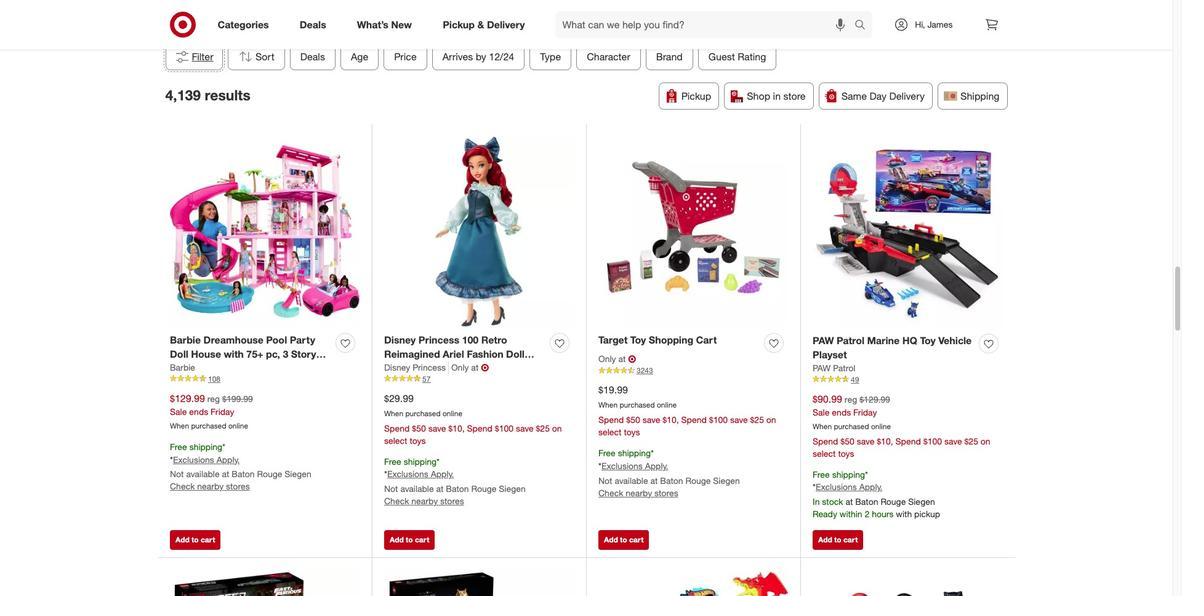 Task type: locate. For each thing, give the bounding box(es) containing it.
0 horizontal spatial free shipping * * exclusions apply. not available at baton rouge siegen check nearby stores
[[170, 441, 312, 492]]

1 doll from the left
[[170, 348, 188, 360]]

1 to from the left
[[192, 535, 199, 544]]

online down 49 link
[[871, 422, 891, 431]]

0 horizontal spatial $25
[[536, 423, 550, 433]]

purchased inside "$90.99 reg $129.99 sale ends friday when purchased online spend $50 save $10, spend $100 save $25 on select toys"
[[834, 422, 869, 431]]

$90.99
[[813, 393, 842, 405]]

hi, james
[[915, 19, 953, 30]]

paw for paw patrol
[[813, 363, 831, 373]]

108
[[208, 374, 220, 384]]

pickup inside button
[[682, 90, 711, 102]]

barbie up house at the bottom left of page
[[170, 334, 201, 346]]

0 horizontal spatial ends
[[189, 406, 208, 417]]

sale for $129.99
[[170, 406, 187, 417]]

paw
[[813, 334, 834, 347], [813, 363, 831, 373]]

0 horizontal spatial $100
[[495, 423, 514, 433]]

2
[[865, 509, 870, 519]]

2 horizontal spatial free shipping * * exclusions apply. not available at baton rouge siegen check nearby stores
[[599, 448, 740, 498]]

baton
[[232, 469, 255, 479], [660, 475, 683, 486], [446, 484, 469, 494], [855, 497, 878, 507]]

on inside $29.99 when purchased online spend $50 save $10, spend $100 save $25 on select toys
[[552, 423, 562, 433]]

baton for $129.99
[[232, 469, 255, 479]]

0 horizontal spatial available
[[186, 469, 220, 479]]

1 horizontal spatial toys
[[624, 427, 640, 437]]

when down $29.99
[[384, 409, 403, 418]]

1 add to cart button from the left
[[170, 530, 221, 550]]

only
[[599, 354, 616, 364], [451, 362, 469, 372]]

2 horizontal spatial available
[[615, 475, 648, 486]]

free
[[170, 441, 187, 452], [599, 448, 616, 458], [384, 456, 401, 467], [813, 469, 830, 479]]

3 to from the left
[[620, 535, 627, 544]]

4,139 results
[[165, 86, 250, 103]]

select inside $19.99 when purchased online spend $50 save $10, spend $100 save $25 on select toys
[[599, 427, 622, 437]]

$10, up free shipping * * exclusions apply. in stock at  baton rouge siegen ready within 2 hours with pickup at bottom right
[[877, 436, 893, 446]]

1 horizontal spatial delivery
[[889, 90, 925, 102]]

49
[[851, 375, 859, 384]]

with inside free shipping * * exclusions apply. in stock at  baton rouge siegen ready within 2 hours with pickup
[[896, 509, 912, 519]]

1 vertical spatial delivery
[[889, 90, 925, 102]]

paw inside paw patrol marine hq toy vehicle playset
[[813, 334, 834, 347]]

sale down slide
[[170, 406, 187, 417]]

1 horizontal spatial sale
[[813, 407, 830, 417]]

only down target
[[599, 354, 616, 364]]

0 horizontal spatial friday
[[211, 406, 234, 417]]

1 horizontal spatial free shipping * * exclusions apply. not available at baton rouge siegen check nearby stores
[[384, 456, 526, 506]]

in
[[773, 90, 781, 102]]

0 vertical spatial paw
[[813, 334, 834, 347]]

available for $19.99
[[615, 475, 648, 486]]

stores for $19.99
[[655, 488, 678, 498]]

apply. for $29.99
[[431, 469, 454, 479]]

rouge for $19.99
[[686, 475, 711, 486]]

1 horizontal spatial doll
[[506, 348, 525, 360]]

$50 down $29.99
[[412, 423, 426, 433]]

1 vertical spatial princess
[[413, 362, 446, 372]]

1 horizontal spatial available
[[401, 484, 434, 494]]

2 barbie from the top
[[170, 362, 195, 372]]

2 doll from the left
[[506, 348, 525, 360]]

check
[[170, 481, 195, 492], [599, 488, 623, 498], [384, 496, 409, 506]]

¬ down target toy shopping cart 'link'
[[628, 353, 636, 365]]

$50 inside $29.99 when purchased online spend $50 save $10, spend $100 save $25 on select toys
[[412, 423, 426, 433]]

0 horizontal spatial pickup
[[443, 18, 475, 31]]

1 horizontal spatial ¬
[[628, 353, 636, 365]]

0 horizontal spatial only
[[451, 362, 469, 372]]

3243
[[637, 366, 653, 375]]

toy right hq at the right of the page
[[920, 334, 936, 347]]

paw patrol marine hq toy vehicle playset
[[813, 334, 972, 361]]

not
[[170, 469, 184, 479], [599, 475, 612, 486], [384, 484, 398, 494]]

1 vertical spatial barbie
[[170, 362, 195, 372]]

0 horizontal spatial on
[[552, 423, 562, 433]]

disney princess 100 retro reimagined ariel fashion doll (target exclusive) link
[[384, 333, 545, 374]]

1 barbie from the top
[[170, 334, 201, 346]]

spend down 3243 link
[[681, 414, 707, 425]]

toys inside $29.99 when purchased online spend $50 save $10, spend $100 save $25 on select toys
[[410, 435, 426, 446]]

barbie dreamhouse pool party doll house with 75+ pc, 3 story slide image
[[170, 137, 360, 326], [170, 137, 360, 326]]

0 horizontal spatial $129.99
[[170, 392, 205, 405]]

0 horizontal spatial $50
[[412, 423, 426, 433]]

0 horizontal spatial stores
[[226, 481, 250, 492]]

$129.99 down 49 link
[[860, 394, 890, 405]]

ends for $129.99
[[189, 406, 208, 417]]

target toy shopping cart
[[599, 334, 717, 346]]

barbie dreamhouse pool party doll house with 75+ pc, 3 story slide
[[170, 334, 316, 374]]

¬ down fashion
[[481, 361, 489, 374]]

at for disney princess 100 retro reimagined ariel fashion doll (target exclusive)
[[436, 484, 444, 494]]

$10, inside "$90.99 reg $129.99 sale ends friday when purchased online spend $50 save $10, spend $100 save $25 on select toys"
[[877, 436, 893, 446]]

1 horizontal spatial ends
[[832, 407, 851, 417]]

disney inside 'disney princess 100 retro reimagined ariel fashion doll (target exclusive)'
[[384, 334, 416, 346]]

0 horizontal spatial with
[[224, 348, 244, 360]]

$100 for disney princess 100 retro reimagined ariel fashion doll (target exclusive)
[[495, 423, 514, 433]]

1 vertical spatial with
[[896, 509, 912, 519]]

barbie inside barbie dreamhouse pool party doll house with 75+ pc, 3 story slide
[[170, 334, 201, 346]]

1 horizontal spatial nearby
[[412, 496, 438, 506]]

1 horizontal spatial reg
[[845, 394, 857, 405]]

free inside free shipping * * exclusions apply. in stock at  baton rouge siegen ready within 2 hours with pickup
[[813, 469, 830, 479]]

reg inside $129.99 reg $199.99 sale ends friday when purchased online
[[207, 393, 220, 404]]

sale down "$90.99"
[[813, 407, 830, 417]]

purchased down "$90.99"
[[834, 422, 869, 431]]

friday
[[211, 406, 234, 417], [854, 407, 877, 417]]

3 add to cart from the left
[[604, 535, 644, 544]]

0 horizontal spatial check nearby stores button
[[170, 481, 250, 493]]

shipping
[[961, 90, 1000, 102]]

sort button
[[228, 43, 285, 70]]

select up in
[[813, 448, 836, 459]]

patrol
[[837, 334, 865, 347], [833, 363, 856, 373]]

only down ariel
[[451, 362, 469, 372]]

$25 inside $19.99 when purchased online spend $50 save $10, spend $100 save $25 on select toys
[[750, 414, 764, 425]]

lego ideas viking village model building set 21343 image
[[384, 570, 574, 596], [384, 570, 574, 596]]

select
[[599, 427, 622, 437], [384, 435, 407, 446], [813, 448, 836, 459]]

paw down playset
[[813, 363, 831, 373]]

toys down $29.99
[[410, 435, 426, 446]]

barbie down house at the bottom left of page
[[170, 362, 195, 372]]

toys up stock
[[838, 448, 854, 459]]

at for target toy shopping cart
[[651, 475, 658, 486]]

paw patrol marine hq toy vehicle playset link
[[813, 334, 974, 362]]

delivery inside button
[[889, 90, 925, 102]]

playset
[[813, 349, 847, 361]]

what's new link
[[347, 11, 427, 38]]

1 add from the left
[[175, 535, 190, 544]]

(target
[[384, 362, 417, 374]]

delivery for pickup & delivery
[[487, 18, 525, 31]]

$50 inside $19.99 when purchased online spend $50 save $10, spend $100 save $25 on select toys
[[626, 414, 640, 425]]

reg inside "$90.99 reg $129.99 sale ends friday when purchased online spend $50 save $10, spend $100 save $25 on select toys"
[[845, 394, 857, 405]]

patrol up playset
[[837, 334, 865, 347]]

add
[[175, 535, 190, 544], [390, 535, 404, 544], [604, 535, 618, 544], [818, 535, 832, 544]]

108 link
[[170, 374, 360, 385]]

toys down $19.99
[[624, 427, 640, 437]]

0 horizontal spatial delivery
[[487, 18, 525, 31]]

disney princess 100 retro reimagined ariel fashion doll (target exclusive) image
[[384, 137, 574, 326], [384, 137, 574, 326]]

on inside $19.99 when purchased online spend $50 save $10, spend $100 save $25 on select toys
[[767, 414, 776, 425]]

dreamhouse
[[204, 334, 264, 346]]

categories
[[218, 18, 269, 31]]

toys inside $19.99 when purchased online spend $50 save $10, spend $100 save $25 on select toys
[[624, 427, 640, 437]]

1 vertical spatial paw
[[813, 363, 831, 373]]

filter
[[192, 51, 213, 63]]

select down $29.99
[[384, 435, 407, 446]]

1 paw from the top
[[813, 334, 834, 347]]

disney down the reimagined
[[384, 362, 410, 372]]

$129.99
[[170, 392, 205, 405], [860, 394, 890, 405]]

barbie
[[170, 334, 201, 346], [170, 362, 195, 372]]

deals inside 'button'
[[300, 51, 325, 63]]

age button
[[340, 43, 379, 70]]

exclusions apply. button for $19.99
[[602, 460, 668, 472]]

free shipping * * exclusions apply. in stock at  baton rouge siegen ready within 2 hours with pickup
[[813, 469, 940, 519]]

toys inside "$90.99 reg $129.99 sale ends friday when purchased online spend $50 save $10, spend $100 save $25 on select toys"
[[838, 448, 854, 459]]

0 vertical spatial princess
[[419, 334, 459, 346]]

2 horizontal spatial check
[[599, 488, 623, 498]]

$100 for target toy shopping cart
[[709, 414, 728, 425]]

online down 3243 link
[[657, 400, 677, 410]]

0 horizontal spatial toy
[[630, 334, 646, 346]]

with down the dreamhouse
[[224, 348, 244, 360]]

ariel
[[443, 348, 464, 360]]

paw up playset
[[813, 334, 834, 347]]

fashion
[[467, 348, 504, 360]]

select down $19.99
[[599, 427, 622, 437]]

deals inside 'link'
[[300, 18, 326, 31]]

0 horizontal spatial check
[[170, 481, 195, 492]]

2 horizontal spatial not
[[599, 475, 612, 486]]

0 horizontal spatial sale
[[170, 406, 187, 417]]

sale inside $129.99 reg $199.99 sale ends friday when purchased online
[[170, 406, 187, 417]]

disney
[[384, 334, 416, 346], [384, 362, 410, 372]]

shipping for $29.99
[[404, 456, 437, 467]]

siegen
[[285, 469, 312, 479], [713, 475, 740, 486], [499, 484, 526, 494], [908, 497, 935, 507]]

patrol inside paw patrol 'link'
[[833, 363, 856, 373]]

friday inside $129.99 reg $199.99 sale ends friday when purchased online
[[211, 406, 234, 417]]

1 vertical spatial patrol
[[833, 363, 856, 373]]

0 vertical spatial deals
[[300, 18, 326, 31]]

baton for $29.99
[[446, 484, 469, 494]]

shipping
[[189, 441, 222, 452], [618, 448, 651, 458], [404, 456, 437, 467], [832, 469, 865, 479]]

deals up deals 'button'
[[300, 18, 326, 31]]

save
[[643, 414, 660, 425], [730, 414, 748, 425], [428, 423, 446, 433], [516, 423, 534, 433], [857, 436, 875, 446], [945, 436, 962, 446]]

online inside "$90.99 reg $129.99 sale ends friday when purchased online spend $50 save $10, spend $100 save $25 on select toys"
[[871, 422, 891, 431]]

2 horizontal spatial $25
[[965, 436, 978, 446]]

2 horizontal spatial on
[[981, 436, 991, 446]]

1 horizontal spatial only
[[599, 354, 616, 364]]

ends inside $129.99 reg $199.99 sale ends friday when purchased online
[[189, 406, 208, 417]]

add to cart button for $29.99
[[384, 530, 435, 550]]

apply.
[[217, 454, 240, 465], [645, 460, 668, 471], [431, 469, 454, 479], [859, 482, 883, 492]]

2 disney from the top
[[384, 362, 410, 372]]

patrol up 49
[[833, 363, 856, 373]]

disney up the reimagined
[[384, 334, 416, 346]]

james
[[928, 19, 953, 30]]

stores
[[226, 481, 250, 492], [655, 488, 678, 498], [440, 496, 464, 506]]

2 horizontal spatial $10,
[[877, 436, 893, 446]]

$100 inside $29.99 when purchased online spend $50 save $10, spend $100 save $25 on select toys
[[495, 423, 514, 433]]

not for $29.99
[[384, 484, 398, 494]]

reg down 49
[[845, 394, 857, 405]]

toys
[[624, 427, 640, 437], [410, 435, 426, 446], [838, 448, 854, 459]]

cart for $129.99
[[201, 535, 215, 544]]

pickup button
[[659, 83, 719, 110]]

to
[[192, 535, 199, 544], [406, 535, 413, 544], [620, 535, 627, 544], [834, 535, 842, 544]]

available
[[186, 469, 220, 479], [615, 475, 648, 486], [401, 484, 434, 494]]

add for $19.99
[[604, 535, 618, 544]]

princess for 100
[[419, 334, 459, 346]]

$100 inside "$90.99 reg $129.99 sale ends friday when purchased online spend $50 save $10, spend $100 save $25 on select toys"
[[924, 436, 942, 446]]

toy right target
[[630, 334, 646, 346]]

$25 for disney princess 100 retro reimagined ariel fashion doll (target exclusive)
[[536, 423, 550, 433]]

search button
[[849, 11, 879, 41]]

princess inside 'disney princess 100 retro reimagined ariel fashion doll (target exclusive)'
[[419, 334, 459, 346]]

available for $29.99
[[401, 484, 434, 494]]

3 add to cart button from the left
[[599, 530, 649, 550]]

pickup down guest in the right of the page
[[682, 90, 711, 102]]

online inside $29.99 when purchased online spend $50 save $10, spend $100 save $25 on select toys
[[443, 409, 462, 418]]

1 horizontal spatial pickup
[[682, 90, 711, 102]]

0 horizontal spatial nearby
[[197, 481, 224, 492]]

when down slide
[[170, 421, 189, 430]]

0 vertical spatial barbie
[[170, 334, 201, 346]]

0 horizontal spatial toys
[[410, 435, 426, 446]]

check for $129.99
[[170, 481, 195, 492]]

exclusions apply. button for $29.99
[[387, 468, 454, 481]]

disney princess only at ¬
[[384, 361, 489, 374]]

princess up ariel
[[419, 334, 459, 346]]

0 vertical spatial delivery
[[487, 18, 525, 31]]

$25 for target toy shopping cart
[[750, 414, 764, 425]]

0 vertical spatial pickup
[[443, 18, 475, 31]]

1 horizontal spatial $129.99
[[860, 394, 890, 405]]

1 horizontal spatial with
[[896, 509, 912, 519]]

2 add to cart from the left
[[390, 535, 429, 544]]

1 horizontal spatial $25
[[750, 414, 764, 425]]

disney inside disney princess only at ¬
[[384, 362, 410, 372]]

2 horizontal spatial toys
[[838, 448, 854, 459]]

target toy shopping cart link
[[599, 333, 717, 347]]

1 horizontal spatial $100
[[709, 414, 728, 425]]

0 vertical spatial with
[[224, 348, 244, 360]]

2 horizontal spatial select
[[813, 448, 836, 459]]

2 horizontal spatial check nearby stores button
[[599, 487, 678, 499]]

hot wheels city ultimate garage playset image
[[599, 570, 788, 596], [599, 570, 788, 596]]

$50 down "$90.99"
[[841, 436, 855, 446]]

doll down the retro
[[506, 348, 525, 360]]

¬
[[628, 353, 636, 365], [481, 361, 489, 374]]

1 horizontal spatial $10,
[[663, 414, 679, 425]]

on
[[767, 414, 776, 425], [552, 423, 562, 433], [981, 436, 991, 446]]

3 add from the left
[[604, 535, 618, 544]]

purchased down the $199.99
[[191, 421, 226, 430]]

on for target toy shopping cart
[[767, 414, 776, 425]]

with right hours
[[896, 509, 912, 519]]

marine
[[867, 334, 900, 347]]

1 disney from the top
[[384, 334, 416, 346]]

siegen for $29.99
[[499, 484, 526, 494]]

deals
[[300, 18, 326, 31], [300, 51, 325, 63]]

2 horizontal spatial stores
[[655, 488, 678, 498]]

1 vertical spatial pickup
[[682, 90, 711, 102]]

spend down $29.99
[[384, 423, 410, 433]]

1 horizontal spatial stores
[[440, 496, 464, 506]]

when inside $19.99 when purchased online spend $50 save $10, spend $100 save $25 on select toys
[[599, 400, 618, 410]]

lego speed champions 2 fast 2 furious nissan skyline gt-r (r34) 76917 image
[[170, 570, 360, 596], [170, 570, 360, 596]]

$10, inside $19.99 when purchased online spend $50 save $10, spend $100 save $25 on select toys
[[663, 414, 679, 425]]

$29.99
[[384, 392, 414, 405]]

1 add to cart from the left
[[175, 535, 215, 544]]

1 horizontal spatial on
[[767, 414, 776, 425]]

free shipping * * exclusions apply. not available at baton rouge siegen check nearby stores for $29.99
[[384, 456, 526, 506]]

exclusions
[[173, 454, 214, 465], [602, 460, 643, 471], [387, 469, 428, 479], [816, 482, 857, 492]]

$50 for $29.99
[[412, 423, 426, 433]]

deals for 'deals' 'link'
[[300, 18, 326, 31]]

1 vertical spatial disney
[[384, 362, 410, 372]]

0 vertical spatial patrol
[[837, 334, 865, 347]]

1 horizontal spatial select
[[599, 427, 622, 437]]

0 vertical spatial disney
[[384, 334, 416, 346]]

exclusions for $29.99
[[387, 469, 428, 479]]

1 horizontal spatial check
[[384, 496, 409, 506]]

$10, inside $29.99 when purchased online spend $50 save $10, spend $100 save $25 on select toys
[[448, 423, 465, 433]]

free for $129.99
[[170, 441, 187, 452]]

paw patrol marine hq toy vehicle playset image
[[813, 137, 1003, 327], [813, 137, 1003, 327]]

add to cart for $129.99
[[175, 535, 215, 544]]

ends inside "$90.99 reg $129.99 sale ends friday when purchased online spend $50 save $10, spend $100 save $25 on select toys"
[[832, 407, 851, 417]]

arrives by 12/24
[[442, 51, 514, 63]]

only inside disney princess only at ¬
[[451, 362, 469, 372]]

when inside $129.99 reg $199.99 sale ends friday when purchased online
[[170, 421, 189, 430]]

sale inside "$90.99 reg $129.99 sale ends friday when purchased online spend $50 save $10, spend $100 save $25 on select toys"
[[813, 407, 830, 417]]

siegen for $129.99
[[285, 469, 312, 479]]

target toy shopping cart image
[[599, 137, 788, 326], [599, 137, 788, 326]]

0 horizontal spatial doll
[[170, 348, 188, 360]]

online down 57 link
[[443, 409, 462, 418]]

new
[[391, 18, 412, 31]]

4 add to cart button from the left
[[813, 530, 864, 550]]

select inside "$90.99 reg $129.99 sale ends friday when purchased online spend $50 save $10, spend $100 save $25 on select toys"
[[813, 448, 836, 459]]

on for disney princess 100 retro reimagined ariel fashion doll (target exclusive)
[[552, 423, 562, 433]]

2 horizontal spatial $100
[[924, 436, 942, 446]]

disney princess 100 retro reimagined ariel fashion doll (target exclusive)
[[384, 334, 525, 374]]

free shipping * * exclusions apply. not available at baton rouge siegen check nearby stores
[[170, 441, 312, 492], [599, 448, 740, 498], [384, 456, 526, 506]]

when inside $29.99 when purchased online spend $50 save $10, spend $100 save $25 on select toys
[[384, 409, 403, 418]]

toys for $29.99
[[410, 435, 426, 446]]

guest
[[708, 51, 735, 63]]

1 horizontal spatial not
[[384, 484, 398, 494]]

in
[[813, 497, 820, 507]]

stores for $29.99
[[440, 496, 464, 506]]

when down $19.99
[[599, 400, 618, 410]]

1 horizontal spatial friday
[[854, 407, 877, 417]]

search
[[849, 19, 879, 32]]

brand
[[656, 51, 683, 63]]

0 horizontal spatial not
[[170, 469, 184, 479]]

shipping inside free shipping * * exclusions apply. in stock at  baton rouge siegen ready within 2 hours with pickup
[[832, 469, 865, 479]]

at for paw patrol marine hq toy vehicle playset
[[846, 497, 853, 507]]

princess up 57
[[413, 362, 446, 372]]

when
[[599, 400, 618, 410], [384, 409, 403, 418], [170, 421, 189, 430], [813, 422, 832, 431]]

spend down 49 link
[[896, 436, 921, 446]]

toy
[[630, 334, 646, 346], [920, 334, 936, 347]]

3 cart from the left
[[629, 535, 644, 544]]

1 horizontal spatial $50
[[626, 414, 640, 425]]

friday down the $199.99
[[211, 406, 234, 417]]

2 add from the left
[[390, 535, 404, 544]]

$50 down $19.99
[[626, 414, 640, 425]]

add to cart for $19.99
[[604, 535, 644, 544]]

add to cart for $29.99
[[390, 535, 429, 544]]

100
[[462, 334, 479, 346]]

nearby
[[197, 481, 224, 492], [626, 488, 652, 498], [412, 496, 438, 506]]

vehicle
[[939, 334, 972, 347]]

princess inside disney princess only at ¬
[[413, 362, 446, 372]]

2 add to cart button from the left
[[384, 530, 435, 550]]

1 horizontal spatial toy
[[920, 334, 936, 347]]

select inside $29.99 when purchased online spend $50 save $10, spend $100 save $25 on select toys
[[384, 435, 407, 446]]

2 horizontal spatial $50
[[841, 436, 855, 446]]

$10,
[[663, 414, 679, 425], [448, 423, 465, 433], [877, 436, 893, 446]]

doll inside 'disney princess 100 retro reimagined ariel fashion doll (target exclusive)'
[[506, 348, 525, 360]]

purchased down $19.99
[[620, 400, 655, 410]]

same day delivery button
[[819, 83, 933, 110]]

$100
[[709, 414, 728, 425], [495, 423, 514, 433], [924, 436, 942, 446]]

reg down '108'
[[207, 393, 220, 404]]

with
[[224, 348, 244, 360], [896, 509, 912, 519]]

free for $19.99
[[599, 448, 616, 458]]

2 paw from the top
[[813, 363, 831, 373]]

2 cart from the left
[[415, 535, 429, 544]]

$129.99 down slide
[[170, 392, 205, 405]]

delivery right &
[[487, 18, 525, 31]]

spend down 57 link
[[467, 423, 493, 433]]

2 to from the left
[[406, 535, 413, 544]]

$50 inside "$90.99 reg $129.99 sale ends friday when purchased online spend $50 save $10, spend $100 save $25 on select toys"
[[841, 436, 855, 446]]

delivery right day
[[889, 90, 925, 102]]

doll up barbie link
[[170, 348, 188, 360]]

friday inside "$90.99 reg $129.99 sale ends friday when purchased online spend $50 save $10, spend $100 save $25 on select toys"
[[854, 407, 877, 417]]

at
[[619, 354, 626, 364], [471, 362, 479, 372], [222, 469, 229, 479], [651, 475, 658, 486], [436, 484, 444, 494], [846, 497, 853, 507]]

at inside free shipping * * exclusions apply. in stock at  baton rouge siegen ready within 2 hours with pickup
[[846, 497, 853, 507]]

2 horizontal spatial nearby
[[626, 488, 652, 498]]

0 horizontal spatial $10,
[[448, 423, 465, 433]]

3
[[283, 348, 288, 360]]

when down "$90.99"
[[813, 422, 832, 431]]

purchased down $29.99
[[405, 409, 441, 418]]

$10, down 3243 link
[[663, 414, 679, 425]]

deals down 'deals' 'link'
[[300, 51, 325, 63]]

$10, down 57 link
[[448, 423, 465, 433]]

$25 inside $29.99 when purchased online spend $50 save $10, spend $100 save $25 on select toys
[[536, 423, 550, 433]]

ends down "$90.99"
[[832, 407, 851, 417]]

0 horizontal spatial select
[[384, 435, 407, 446]]

online down the $199.99
[[228, 421, 248, 430]]

patrol inside paw patrol marine hq toy vehicle playset
[[837, 334, 865, 347]]

barbie dreamhouse pool party doll house with 75+ pc, 3 story slide link
[[170, 333, 331, 374]]

friday down 49
[[854, 407, 877, 417]]

pool
[[266, 334, 287, 346]]

within
[[840, 509, 862, 519]]

$10, for $19.99
[[663, 414, 679, 425]]

nearby for $19.99
[[626, 488, 652, 498]]

marvel spidey and his amazing friends team spidey and friends figure collection 7pk (target exclusive) image
[[813, 570, 1003, 596], [813, 570, 1003, 596]]

ends down '108'
[[189, 406, 208, 417]]

add to cart button
[[170, 530, 221, 550], [384, 530, 435, 550], [599, 530, 649, 550], [813, 530, 864, 550]]

$100 inside $19.99 when purchased online spend $50 save $10, spend $100 save $25 on select toys
[[709, 414, 728, 425]]

pickup left &
[[443, 18, 475, 31]]

1 cart from the left
[[201, 535, 215, 544]]

0 horizontal spatial reg
[[207, 393, 220, 404]]

1 vertical spatial deals
[[300, 51, 325, 63]]

1 horizontal spatial check nearby stores button
[[384, 495, 464, 508]]



Task type: vqa. For each thing, say whether or not it's contained in the screenshot.
75+
yes



Task type: describe. For each thing, give the bounding box(es) containing it.
$90.99 reg $129.99 sale ends friday when purchased online spend $50 save $10, spend $100 save $25 on select toys
[[813, 393, 991, 459]]

filter button
[[165, 43, 223, 70]]

delivery for same day delivery
[[889, 90, 925, 102]]

shop in store button
[[724, 83, 814, 110]]

exclusions for $19.99
[[602, 460, 643, 471]]

cart
[[696, 334, 717, 346]]

barbie link
[[170, 361, 195, 374]]

store
[[784, 90, 806, 102]]

siegen inside free shipping * * exclusions apply. in stock at  baton rouge siegen ready within 2 hours with pickup
[[908, 497, 935, 507]]

pc,
[[266, 348, 280, 360]]

available for $129.99
[[186, 469, 220, 479]]

nearby for $129.99
[[197, 481, 224, 492]]

4,139
[[165, 86, 201, 103]]

$19.99 when purchased online spend $50 save $10, spend $100 save $25 on select toys
[[599, 384, 776, 437]]

toys for $19.99
[[624, 427, 640, 437]]

princess for only
[[413, 362, 446, 372]]

doll inside barbie dreamhouse pool party doll house with 75+ pc, 3 story slide
[[170, 348, 188, 360]]

apply. for $19.99
[[645, 460, 668, 471]]

$50 for $19.99
[[626, 414, 640, 425]]

deals for deals 'button'
[[300, 51, 325, 63]]

with inside barbie dreamhouse pool party doll house with 75+ pc, 3 story slide
[[224, 348, 244, 360]]

pickup & delivery
[[443, 18, 525, 31]]

check nearby stores button for $19.99
[[599, 487, 678, 499]]

free shipping * * exclusions apply. not available at baton rouge siegen check nearby stores for $19.99
[[599, 448, 740, 498]]

baton for $19.99
[[660, 475, 683, 486]]

What can we help you find? suggestions appear below search field
[[555, 11, 858, 38]]

spend down "$90.99"
[[813, 436, 838, 446]]

to for $129.99
[[192, 535, 199, 544]]

price
[[394, 51, 416, 63]]

toy inside paw patrol marine hq toy vehicle playset
[[920, 334, 936, 347]]

0 horizontal spatial ¬
[[481, 361, 489, 374]]

what's
[[357, 18, 389, 31]]

shop in store
[[747, 90, 806, 102]]

disney for disney princess 100 retro reimagined ariel fashion doll (target exclusive)
[[384, 334, 416, 346]]

shop
[[747, 90, 770, 102]]

pickup
[[915, 509, 940, 519]]

not for $19.99
[[599, 475, 612, 486]]

story
[[291, 348, 316, 360]]

49 link
[[813, 374, 1003, 385]]

4 to from the left
[[834, 535, 842, 544]]

at for barbie dreamhouse pool party doll house with 75+ pc, 3 story slide
[[222, 469, 229, 479]]

$199.99
[[222, 393, 253, 404]]

same
[[842, 90, 867, 102]]

on inside "$90.99 reg $129.99 sale ends friday when purchased online spend $50 save $10, spend $100 save $25 on select toys"
[[981, 436, 991, 446]]

to for $19.99
[[620, 535, 627, 544]]

deals button
[[290, 43, 335, 70]]

purchased inside $29.99 when purchased online spend $50 save $10, spend $100 save $25 on select toys
[[405, 409, 441, 418]]

exclusions for $129.99
[[173, 454, 214, 465]]

pickup for pickup
[[682, 90, 711, 102]]

rouge for $129.99
[[257, 469, 282, 479]]

exclusions apply. button for $129.99
[[173, 454, 240, 466]]

4 add from the left
[[818, 535, 832, 544]]

disney princess link
[[384, 361, 449, 374]]

guest rating
[[708, 51, 766, 63]]

categories link
[[207, 11, 284, 38]]

$10, for $29.99
[[448, 423, 465, 433]]

age
[[351, 51, 368, 63]]

hi,
[[915, 19, 925, 30]]

barbie for barbie
[[170, 362, 195, 372]]

nearby for $29.99
[[412, 496, 438, 506]]

paw patrol link
[[813, 362, 856, 374]]

pickup & delivery link
[[432, 11, 540, 38]]

rouge for $29.99
[[471, 484, 497, 494]]

stores for $129.99
[[226, 481, 250, 492]]

check nearby stores button for $29.99
[[384, 495, 464, 508]]

house
[[191, 348, 221, 360]]

$25 inside "$90.99 reg $129.99 sale ends friday when purchased online spend $50 save $10, spend $100 save $25 on select toys"
[[965, 436, 978, 446]]

when inside "$90.99 reg $129.99 sale ends friday when purchased online spend $50 save $10, spend $100 save $25 on select toys"
[[813, 422, 832, 431]]

friday for $129.99
[[211, 406, 234, 417]]

ends for $90.99
[[832, 407, 851, 417]]

4 add to cart from the left
[[818, 535, 858, 544]]

pickup for pickup & delivery
[[443, 18, 475, 31]]

add to cart button for $129.99
[[170, 530, 221, 550]]

add for $29.99
[[390, 535, 404, 544]]

exclusive)
[[419, 362, 466, 374]]

cart for $29.99
[[415, 535, 429, 544]]

12/24
[[489, 51, 514, 63]]

check for $29.99
[[384, 496, 409, 506]]

barbie for barbie dreamhouse pool party doll house with 75+ pc, 3 story slide
[[170, 334, 201, 346]]

party
[[290, 334, 315, 346]]

free shipping * * exclusions apply. not available at baton rouge siegen check nearby stores for $129.99
[[170, 441, 312, 492]]

friday for $90.99
[[854, 407, 877, 417]]

shipping for $129.99
[[189, 441, 222, 452]]

to for $29.99
[[406, 535, 413, 544]]

not for $129.99
[[170, 469, 184, 479]]

only inside only at ¬
[[599, 354, 616, 364]]

$129.99 reg $199.99 sale ends friday when purchased online
[[170, 392, 253, 430]]

75+
[[246, 348, 263, 360]]

check nearby stores button for $129.99
[[170, 481, 250, 493]]

disney for disney princess only at ¬
[[384, 362, 410, 372]]

select for $19.99
[[599, 427, 622, 437]]

brand button
[[646, 43, 693, 70]]

$129.99 inside "$90.99 reg $129.99 sale ends friday when purchased online spend $50 save $10, spend $100 save $25 on select toys"
[[860, 394, 890, 405]]

online inside $19.99 when purchased online spend $50 save $10, spend $100 save $25 on select toys
[[657, 400, 677, 410]]

retro
[[481, 334, 507, 346]]

arrives
[[442, 51, 473, 63]]

guest rating button
[[698, 43, 777, 70]]

sort
[[255, 51, 274, 63]]

price button
[[384, 43, 427, 70]]

$19.99
[[599, 384, 628, 396]]

shopping
[[649, 334, 693, 346]]

type
[[540, 51, 561, 63]]

baton inside free shipping * * exclusions apply. in stock at  baton rouge siegen ready within 2 hours with pickup
[[855, 497, 878, 507]]

3243 link
[[599, 365, 788, 376]]

select for $29.99
[[384, 435, 407, 446]]

paw patrol
[[813, 363, 856, 373]]

character button
[[576, 43, 641, 70]]

what's new
[[357, 18, 412, 31]]

by
[[476, 51, 486, 63]]

stock
[[822, 497, 843, 507]]

reg for $129.99
[[207, 393, 220, 404]]

slide
[[170, 362, 193, 374]]

spend down $19.99
[[599, 414, 624, 425]]

target
[[599, 334, 628, 346]]

same day delivery
[[842, 90, 925, 102]]

free for $29.99
[[384, 456, 401, 467]]

at inside disney princess only at ¬
[[471, 362, 479, 372]]

arrives by 12/24 button
[[432, 43, 525, 70]]

$129.99 inside $129.99 reg $199.99 sale ends friday when purchased online
[[170, 392, 205, 405]]

patrol for paw patrol marine hq toy vehicle playset
[[837, 334, 865, 347]]

exclusions inside free shipping * * exclusions apply. in stock at  baton rouge siegen ready within 2 hours with pickup
[[816, 482, 857, 492]]

character
[[587, 51, 630, 63]]

cart for $19.99
[[629, 535, 644, 544]]

patrol for paw patrol
[[833, 363, 856, 373]]

57
[[422, 374, 431, 384]]

rouge inside free shipping * * exclusions apply. in stock at  baton rouge siegen ready within 2 hours with pickup
[[881, 497, 906, 507]]

hq
[[903, 334, 917, 347]]

shipping button
[[938, 83, 1008, 110]]

results
[[205, 86, 250, 103]]

apply. inside free shipping * * exclusions apply. in stock at  baton rouge siegen ready within 2 hours with pickup
[[859, 482, 883, 492]]

toy inside target toy shopping cart 'link'
[[630, 334, 646, 346]]

shipping for $19.99
[[618, 448, 651, 458]]

online inside $129.99 reg $199.99 sale ends friday when purchased online
[[228, 421, 248, 430]]

sale for $90.99
[[813, 407, 830, 417]]

add for $129.99
[[175, 535, 190, 544]]

purchased inside $129.99 reg $199.99 sale ends friday when purchased online
[[191, 421, 226, 430]]

at inside only at ¬
[[619, 354, 626, 364]]

reimagined
[[384, 348, 440, 360]]

siegen for $19.99
[[713, 475, 740, 486]]

rating
[[738, 51, 766, 63]]

add to cart button for $19.99
[[599, 530, 649, 550]]

check for $19.99
[[599, 488, 623, 498]]

57 link
[[384, 374, 574, 385]]

$29.99 when purchased online spend $50 save $10, spend $100 save $25 on select toys
[[384, 392, 562, 446]]

hours
[[872, 509, 894, 519]]

ready
[[813, 509, 837, 519]]

apply. for $129.99
[[217, 454, 240, 465]]

purchased inside $19.99 when purchased online spend $50 save $10, spend $100 save $25 on select toys
[[620, 400, 655, 410]]

reg for $90.99
[[845, 394, 857, 405]]

paw for paw patrol marine hq toy vehicle playset
[[813, 334, 834, 347]]

4 cart from the left
[[844, 535, 858, 544]]

day
[[870, 90, 887, 102]]



